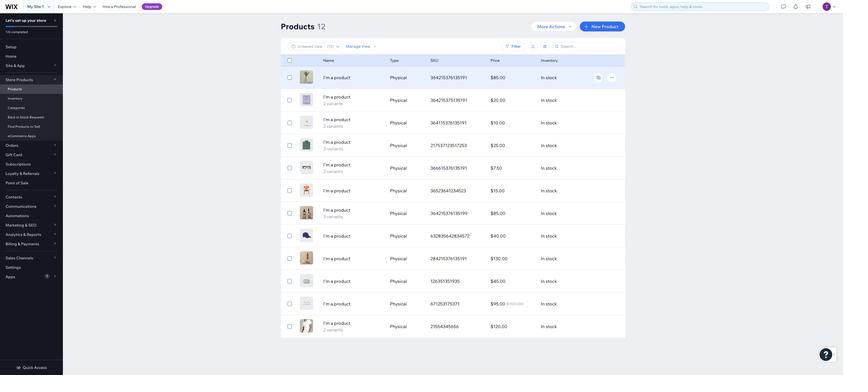 Task type: vqa. For each thing, say whether or not it's contained in the screenshot.
who at top
no



Task type: describe. For each thing, give the bounding box(es) containing it.
in stock link for 364115376135191
[[538, 116, 598, 130]]

variants for 364215376135199
[[327, 214, 344, 220]]

$40.00 link
[[488, 229, 538, 243]]

payments
[[21, 242, 39, 247]]

a inside the hire a professional link
[[111, 4, 113, 9]]

stock for 671253175371
[[546, 301, 558, 307]]

point
[[6, 181, 15, 186]]

physical link for 126351351935
[[387, 275, 428, 288]]

i'm a product link for 284215376135191
[[320, 255, 387, 262]]

sales
[[6, 256, 15, 261]]

physical link for 36523641234523
[[387, 184, 428, 197]]

$85.00 for 364215376135191
[[491, 75, 506, 80]]

& for site
[[14, 63, 16, 68]]

setup
[[6, 44, 17, 49]]

9 product from the top
[[334, 256, 351, 262]]

12 for ( 12 )
[[329, 44, 333, 49]]

3 product from the top
[[334, 117, 351, 122]]

)
[[333, 44, 334, 49]]

sales channels button
[[0, 254, 63, 263]]

products up unsaved view field
[[281, 22, 315, 31]]

store
[[6, 77, 15, 82]]

physical link for 217537123517253
[[387, 139, 428, 152]]

9 i'm from the top
[[324, 256, 330, 262]]

variants for 21554345656
[[327, 327, 343, 333]]

3 i'm from the top
[[324, 117, 330, 122]]

in for 364215375135191
[[541, 97, 545, 103]]

stock for 364215376135199
[[546, 211, 558, 216]]

categories
[[8, 106, 25, 110]]

in stock for 126351351935
[[541, 279, 558, 284]]

364215375135191
[[431, 97, 468, 103]]

284215376135191
[[431, 256, 467, 262]]

quick access
[[23, 365, 47, 370]]

in stock for 632835642834572
[[541, 233, 558, 239]]

0 vertical spatial 1
[[42, 4, 44, 9]]

more
[[538, 24, 549, 29]]

store
[[37, 18, 46, 23]]

inventory inside inventory link
[[8, 96, 23, 101]]

hire a professional
[[103, 4, 136, 9]]

sales channels
[[6, 256, 33, 261]]

in stock link for 632835642834572
[[538, 229, 598, 243]]

requests
[[30, 115, 44, 119]]

card
[[13, 152, 22, 157]]

$130.00 link
[[488, 252, 538, 265]]

access
[[34, 365, 47, 370]]

$85.00 link for 364215376135191
[[488, 71, 538, 84]]

categories link
[[0, 103, 63, 113]]

Search... field
[[560, 43, 617, 50]]

in stock for 671253175371
[[541, 301, 558, 307]]

new
[[592, 24, 601, 29]]

i'm a product link for 126351351935
[[320, 278, 387, 285]]

$7.50 link
[[488, 162, 538, 175]]

& for billing
[[18, 242, 20, 247]]

$20.00 link
[[488, 94, 538, 107]]

upgrade button
[[142, 3, 162, 10]]

36523641234523 link
[[428, 184, 488, 197]]

$95.00 $100.00
[[491, 301, 524, 307]]

loyalty & referrals button
[[0, 169, 63, 178]]

physical for 671253175371
[[390, 301, 407, 307]]

stock for 632835642834572
[[546, 233, 558, 239]]

physical for 364215376135199
[[390, 211, 407, 216]]

12 for products 12
[[317, 22, 326, 31]]

in
[[16, 115, 19, 119]]

$15.00 link
[[488, 184, 538, 197]]

filter button
[[502, 42, 526, 51]]

physical link for 671253175371
[[387, 297, 428, 311]]

$7.50
[[491, 165, 503, 171]]

your
[[27, 18, 36, 23]]

632835642834572 link
[[428, 229, 488, 243]]

explore
[[58, 4, 71, 9]]

hire a professional link
[[99, 0, 139, 13]]

stock for 364115376135191
[[546, 120, 558, 126]]

12 i'm from the top
[[324, 321, 330, 326]]

product
[[602, 24, 619, 29]]

physical link for 284215376135191
[[387, 252, 428, 265]]

gift
[[6, 152, 12, 157]]

$40.00
[[491, 233, 506, 239]]

type
[[390, 58, 399, 63]]

physical for 36523641234523
[[390, 188, 407, 194]]

more actions
[[538, 24, 566, 29]]

gift card
[[6, 152, 22, 157]]

364215376135199
[[431, 211, 468, 216]]

home link
[[0, 52, 63, 61]]

0 vertical spatial apps
[[28, 134, 36, 138]]

physical for 217537123517253
[[390, 143, 407, 148]]

& for analytics
[[23, 232, 26, 237]]

i'm a product 2 variants for 366615376135191
[[324, 162, 351, 174]]

i'm a product 3 variants for 217537123517253
[[324, 139, 351, 152]]

referrals
[[23, 171, 39, 176]]

i'm a product link for 364215376135191
[[320, 74, 387, 81]]

variants for 364115376135191
[[327, 123, 343, 129]]

stock for 284215376135191
[[546, 256, 558, 262]]

$130.00
[[491, 256, 508, 262]]

in stock for 366615376135191
[[541, 165, 558, 171]]

professional
[[114, 4, 136, 9]]

632835642834572
[[431, 233, 470, 239]]

reports
[[27, 232, 41, 237]]

in stock link for 284215376135191
[[538, 252, 598, 265]]

6 i'm from the top
[[324, 188, 330, 194]]

in for 126351351935
[[541, 279, 545, 284]]

i'm a product link for 632835642834572
[[320, 233, 387, 239]]

4 product from the top
[[334, 139, 351, 145]]

products inside popup button
[[16, 77, 33, 82]]

in stock link for 364215375135191
[[538, 94, 598, 107]]

6 product from the top
[[334, 188, 351, 194]]

i'm a product 2 variants for 364215375135191
[[324, 94, 351, 106]]

12 product from the top
[[334, 321, 351, 326]]

manage view button
[[346, 44, 377, 49]]

price
[[491, 58, 500, 63]]

site & app
[[6, 63, 25, 68]]

364115376135191 link
[[428, 116, 488, 130]]

in stock link for 36523641234523
[[538, 184, 598, 197]]

2 for 366615376135191
[[324, 169, 326, 174]]

subscriptions link
[[0, 160, 63, 169]]

i'm a product for 126351351935
[[324, 279, 351, 284]]

variants for 364215375135191
[[327, 101, 343, 106]]

back
[[8, 115, 15, 119]]

physical link for 364115376135191
[[387, 116, 428, 130]]

automations
[[6, 213, 29, 218]]

10 i'm from the top
[[324, 279, 330, 284]]

8 i'm from the top
[[324, 233, 330, 239]]

21554345656
[[431, 324, 459, 329]]

communications
[[6, 204, 36, 209]]

physical for 364115376135191
[[390, 120, 407, 126]]

in for 36523641234523
[[541, 188, 545, 194]]

seo
[[28, 223, 36, 228]]

site & app button
[[0, 61, 63, 70]]

i'm a product 3 variants for 364215376135199
[[324, 207, 351, 220]]

variants for 366615376135191
[[327, 169, 343, 174]]

in for 366615376135191
[[541, 165, 545, 171]]

3 for 364215376135199
[[324, 214, 326, 220]]

communications button
[[0, 202, 63, 211]]

channels
[[16, 256, 33, 261]]

7 i'm from the top
[[324, 207, 330, 213]]

automations link
[[0, 211, 63, 221]]

stock
[[20, 115, 29, 119]]

in stock link for 364215376135199
[[538, 207, 598, 220]]

in stock for 36523641234523
[[541, 188, 558, 194]]

name
[[324, 58, 334, 63]]

let's set up your store
[[6, 18, 46, 23]]

store products
[[6, 77, 33, 82]]

back in stock requests
[[8, 115, 44, 119]]

quick
[[23, 365, 33, 370]]

10 product from the top
[[334, 279, 351, 284]]

find products to sell
[[8, 125, 40, 129]]

$25.00
[[491, 143, 506, 148]]

billing
[[6, 242, 17, 247]]

in stock for 364215376135199
[[541, 211, 558, 216]]

physical for 364215375135191
[[390, 97, 407, 103]]

2 product from the top
[[334, 94, 351, 100]]

Search for tools, apps, help & more... field
[[639, 3, 768, 10]]

1 horizontal spatial inventory
[[541, 58, 559, 63]]

stock for 36523641234523
[[546, 188, 558, 194]]

$45.00 link
[[488, 275, 538, 288]]

physical link for 364215376135191
[[387, 71, 428, 84]]

filter
[[512, 44, 521, 49]]

stock for 364215375135191
[[546, 97, 558, 103]]

let's
[[6, 18, 14, 23]]

11 product from the top
[[334, 301, 351, 307]]

$120.00 link
[[488, 320, 538, 333]]

contacts button
[[0, 192, 63, 202]]

i'm a product for 632835642834572
[[324, 233, 351, 239]]

in stock link for 21554345656
[[538, 320, 598, 333]]

up
[[22, 18, 26, 23]]

i'm a product 2 variants for 364115376135191
[[324, 117, 351, 129]]



Task type: locate. For each thing, give the bounding box(es) containing it.
10 in stock link from the top
[[538, 275, 598, 288]]

sku
[[431, 58, 439, 63]]

physical for 366615376135191
[[390, 165, 407, 171]]

$85.00 link up the $20.00 link
[[488, 71, 538, 84]]

2 i'm a product from the top
[[324, 188, 351, 194]]

2 i'm a product link from the top
[[320, 188, 387, 194]]

billing & payments button
[[0, 239, 63, 249]]

apps down find products to sell link
[[28, 134, 36, 138]]

$45.00
[[491, 279, 506, 284]]

11 in from the top
[[541, 301, 545, 307]]

&
[[14, 63, 16, 68], [20, 171, 22, 176], [25, 223, 27, 228], [23, 232, 26, 237], [18, 242, 20, 247]]

6 in from the top
[[541, 188, 545, 194]]

1 2 from the top
[[324, 101, 326, 106]]

1 i'm from the top
[[324, 75, 330, 80]]

10 physical link from the top
[[387, 275, 428, 288]]

find products to sell link
[[0, 122, 63, 131]]

2 i'm a product 3 variants from the top
[[324, 207, 351, 220]]

in stock for 364215375135191
[[541, 97, 558, 103]]

sidebar element
[[0, 13, 63, 375]]

5 stock from the top
[[546, 165, 558, 171]]

1 vertical spatial apps
[[6, 275, 15, 279]]

orders button
[[0, 141, 63, 150]]

in for 21554345656
[[541, 324, 545, 329]]

1/6 completed
[[6, 30, 28, 34]]

1 vertical spatial 12
[[329, 44, 333, 49]]

physical link for 366615376135191
[[387, 162, 428, 175]]

1 horizontal spatial 12
[[329, 44, 333, 49]]

4 i'm a product 2 variants from the top
[[324, 321, 351, 333]]

in stock
[[541, 75, 558, 80], [541, 97, 558, 103], [541, 120, 558, 126], [541, 143, 558, 148], [541, 165, 558, 171], [541, 188, 558, 194], [541, 211, 558, 216], [541, 233, 558, 239], [541, 256, 558, 262], [541, 279, 558, 284], [541, 301, 558, 307], [541, 324, 558, 329]]

$85.00 link down '$15.00' link
[[488, 207, 538, 220]]

6 physical from the top
[[390, 188, 407, 194]]

upgrade
[[145, 4, 159, 9]]

in for 364215376135199
[[541, 211, 545, 216]]

0 horizontal spatial 1
[[42, 4, 44, 9]]

store products button
[[0, 75, 63, 85]]

in stock for 364215376135191
[[541, 75, 558, 80]]

1 vertical spatial $85.00
[[491, 211, 506, 216]]

1 physical from the top
[[390, 75, 407, 80]]

& inside 'dropdown button'
[[23, 232, 26, 237]]

in for 671253175371
[[541, 301, 545, 307]]

in for 364115376135191
[[541, 120, 545, 126]]

in
[[541, 75, 545, 80], [541, 97, 545, 103], [541, 120, 545, 126], [541, 143, 545, 148], [541, 165, 545, 171], [541, 188, 545, 194], [541, 211, 545, 216], [541, 233, 545, 239], [541, 256, 545, 262], [541, 279, 545, 284], [541, 301, 545, 307], [541, 324, 545, 329]]

4 i'm from the top
[[324, 139, 330, 145]]

4 variants from the top
[[327, 169, 343, 174]]

0 vertical spatial 3
[[324, 146, 326, 152]]

billing & payments
[[6, 242, 39, 247]]

1 i'm a product from the top
[[324, 75, 351, 80]]

6 in stock from the top
[[541, 188, 558, 194]]

i'm a product 2 variants
[[324, 94, 351, 106], [324, 117, 351, 129], [324, 162, 351, 174], [324, 321, 351, 333]]

11 in stock link from the top
[[538, 297, 598, 311]]

& right billing
[[18, 242, 20, 247]]

products up products link
[[16, 77, 33, 82]]

$95.00
[[491, 301, 506, 307]]

1 vertical spatial 1
[[46, 275, 48, 278]]

product
[[334, 75, 351, 80], [334, 94, 351, 100], [334, 117, 351, 122], [334, 139, 351, 145], [334, 162, 351, 168], [334, 188, 351, 194], [334, 207, 351, 213], [334, 233, 351, 239], [334, 256, 351, 262], [334, 279, 351, 284], [334, 301, 351, 307], [334, 321, 351, 326]]

5 in from the top
[[541, 165, 545, 171]]

in for 364215376135191
[[541, 75, 545, 80]]

physical for 21554345656
[[390, 324, 407, 329]]

2 for 364215375135191
[[324, 101, 326, 106]]

1 horizontal spatial 1
[[46, 275, 48, 278]]

find
[[8, 125, 15, 129]]

2 physical from the top
[[390, 97, 407, 103]]

$85.00 down the price
[[491, 75, 506, 80]]

physical link for 364215376135199
[[387, 207, 428, 220]]

1 vertical spatial 3
[[324, 214, 326, 220]]

5 i'm from the top
[[324, 162, 330, 168]]

5 i'm a product from the top
[[324, 279, 351, 284]]

4 in stock link from the top
[[538, 139, 598, 152]]

in for 284215376135191
[[541, 256, 545, 262]]

0 horizontal spatial inventory
[[8, 96, 23, 101]]

2 for 364115376135191
[[324, 123, 326, 129]]

$85.00 link for 364215376135199
[[488, 207, 538, 220]]

products
[[281, 22, 315, 31], [16, 77, 33, 82], [8, 87, 22, 91], [15, 125, 30, 129]]

& for loyalty
[[20, 171, 22, 176]]

products down store
[[8, 87, 22, 91]]

6 i'm a product from the top
[[324, 301, 351, 307]]

in for 217537123517253
[[541, 143, 545, 148]]

physical
[[390, 75, 407, 80], [390, 97, 407, 103], [390, 120, 407, 126], [390, 143, 407, 148], [390, 165, 407, 171], [390, 188, 407, 194], [390, 211, 407, 216], [390, 233, 407, 239], [390, 256, 407, 262], [390, 279, 407, 284], [390, 301, 407, 307], [390, 324, 407, 329]]

in stock link for 217537123517253
[[538, 139, 598, 152]]

3 for 217537123517253
[[324, 146, 326, 152]]

364215376135191 link
[[428, 71, 488, 84]]

$15.00
[[491, 188, 505, 194]]

sale
[[20, 181, 28, 186]]

0 vertical spatial site
[[34, 4, 41, 9]]

point of sale
[[6, 181, 28, 186]]

7 stock from the top
[[546, 211, 558, 216]]

i'm
[[324, 75, 330, 80], [324, 94, 330, 100], [324, 117, 330, 122], [324, 139, 330, 145], [324, 162, 330, 168], [324, 188, 330, 194], [324, 207, 330, 213], [324, 233, 330, 239], [324, 256, 330, 262], [324, 279, 330, 284], [324, 301, 330, 307], [324, 321, 330, 326]]

5 variants from the top
[[327, 214, 344, 220]]

11 stock from the top
[[546, 301, 558, 307]]

stock for 366615376135191
[[546, 165, 558, 171]]

in stock for 217537123517253
[[541, 143, 558, 148]]

2 in stock link from the top
[[538, 94, 598, 107]]

$85.00
[[491, 75, 506, 80], [491, 211, 506, 216]]

3 in stock link from the top
[[538, 116, 598, 130]]

loyalty
[[6, 171, 19, 176]]

1 i'm a product 2 variants from the top
[[324, 94, 351, 106]]

8 in from the top
[[541, 233, 545, 239]]

contacts
[[6, 195, 22, 200]]

i'm a product link for 36523641234523
[[320, 188, 387, 194]]

3 stock from the top
[[546, 120, 558, 126]]

2 stock from the top
[[546, 97, 558, 103]]

$85.00 for 364215376135199
[[491, 211, 506, 216]]

of
[[16, 181, 20, 186]]

new product button
[[581, 22, 626, 31]]

& left app
[[14, 63, 16, 68]]

stock for 217537123517253
[[546, 143, 558, 148]]

my site 1
[[27, 4, 44, 9]]

284215376135191 link
[[428, 252, 488, 265]]

12 in from the top
[[541, 324, 545, 329]]

quick access button
[[16, 365, 47, 370]]

4 in stock from the top
[[541, 143, 558, 148]]

0 vertical spatial 12
[[317, 22, 326, 31]]

6 stock from the top
[[546, 188, 558, 194]]

0 vertical spatial i'm a product 3 variants
[[324, 139, 351, 152]]

manage
[[346, 44, 361, 49]]

set
[[15, 18, 21, 23]]

364115376135191
[[431, 120, 467, 126]]

12 in stock from the top
[[541, 324, 558, 329]]

9 in from the top
[[541, 256, 545, 262]]

1 vertical spatial i'm a product 3 variants
[[324, 207, 351, 220]]

site inside popup button
[[6, 63, 13, 68]]

products 12
[[281, 22, 326, 31]]

2 physical link from the top
[[387, 94, 428, 107]]

12 physical link from the top
[[387, 320, 428, 333]]

12 in stock link from the top
[[538, 320, 598, 333]]

9 in stock from the top
[[541, 256, 558, 262]]

ecommerce
[[8, 134, 27, 138]]

apps
[[28, 134, 36, 138], [6, 275, 15, 279]]

2 i'm from the top
[[324, 94, 330, 100]]

& left seo
[[25, 223, 27, 228]]

6 physical link from the top
[[387, 184, 428, 197]]

7 product from the top
[[334, 207, 351, 213]]

in stock for 284215376135191
[[541, 256, 558, 262]]

i'm a product for 36523641234523
[[324, 188, 351, 194]]

9 in stock link from the top
[[538, 252, 598, 265]]

2
[[324, 101, 326, 106], [324, 123, 326, 129], [324, 169, 326, 174], [324, 327, 326, 333]]

0 horizontal spatial apps
[[6, 275, 15, 279]]

3 in stock from the top
[[541, 120, 558, 126]]

app
[[17, 63, 25, 68]]

6 in stock link from the top
[[538, 184, 598, 197]]

671253175371
[[431, 301, 460, 307]]

ecommerce apps
[[8, 134, 36, 138]]

11 physical link from the top
[[387, 297, 428, 311]]

& right loyalty
[[20, 171, 22, 176]]

12
[[317, 22, 326, 31], [329, 44, 333, 49]]

5 i'm a product link from the top
[[320, 278, 387, 285]]

4 physical from the top
[[390, 143, 407, 148]]

$120.00
[[491, 324, 508, 329]]

analytics & reports button
[[0, 230, 63, 239]]

12 physical from the top
[[390, 324, 407, 329]]

7 physical from the top
[[390, 211, 407, 216]]

in stock link for 671253175371
[[538, 297, 598, 311]]

stock for 126351351935
[[546, 279, 558, 284]]

364215375135191 link
[[428, 94, 488, 107]]

8 stock from the top
[[546, 233, 558, 239]]

& for marketing
[[25, 223, 27, 228]]

1 horizontal spatial site
[[34, 4, 41, 9]]

$85.00 link
[[488, 71, 538, 84], [488, 207, 538, 220]]

apps down settings
[[6, 275, 15, 279]]

orders
[[6, 143, 18, 148]]

$85.00 up $40.00
[[491, 211, 506, 216]]

3 physical from the top
[[390, 120, 407, 126]]

0 vertical spatial $85.00
[[491, 75, 506, 80]]

10 physical from the top
[[390, 279, 407, 284]]

physical link for 632835642834572
[[387, 229, 428, 243]]

i'm a product link
[[320, 74, 387, 81], [320, 188, 387, 194], [320, 233, 387, 239], [320, 255, 387, 262], [320, 278, 387, 285], [320, 301, 387, 307]]

366615376135191 link
[[428, 162, 488, 175]]

5 physical from the top
[[390, 165, 407, 171]]

stock for 21554345656
[[546, 324, 558, 329]]

1 physical link from the top
[[387, 71, 428, 84]]

3 i'm a product from the top
[[324, 233, 351, 239]]

i'm a product for 364215376135191
[[324, 75, 351, 80]]

$100.00
[[507, 301, 524, 307]]

point of sale link
[[0, 178, 63, 188]]

ecommerce apps link
[[0, 131, 63, 141]]

completed
[[11, 30, 28, 34]]

1 right my
[[42, 4, 44, 9]]

0 vertical spatial $85.00 link
[[488, 71, 538, 84]]

in stock link for 366615376135191
[[538, 162, 598, 175]]

11 in stock from the top
[[541, 301, 558, 307]]

8 physical link from the top
[[387, 229, 428, 243]]

0 horizontal spatial site
[[6, 63, 13, 68]]

4 i'm a product link from the top
[[320, 255, 387, 262]]

12 up name
[[329, 44, 333, 49]]

$25.00 link
[[488, 139, 538, 152]]

$20.00
[[491, 97, 506, 103]]

manage view
[[346, 44, 371, 49]]

6 i'm a product link from the top
[[320, 301, 387, 307]]

in stock link for 126351351935
[[538, 275, 598, 288]]

physical for 632835642834572
[[390, 233, 407, 239]]

& inside dropdown button
[[25, 223, 27, 228]]

variants
[[327, 101, 343, 106], [327, 123, 343, 129], [327, 146, 344, 152], [327, 169, 343, 174], [327, 214, 344, 220], [327, 327, 343, 333]]

Unsaved view field
[[296, 43, 326, 50]]

(
[[328, 44, 329, 49]]

in stock for 364115376135191
[[541, 120, 558, 126]]

in stock link
[[538, 71, 598, 84], [538, 94, 598, 107], [538, 116, 598, 130], [538, 139, 598, 152], [538, 162, 598, 175], [538, 184, 598, 197], [538, 207, 598, 220], [538, 229, 598, 243], [538, 252, 598, 265], [538, 275, 598, 288], [538, 297, 598, 311], [538, 320, 598, 333]]

7 in stock link from the top
[[538, 207, 598, 220]]

10 in stock from the top
[[541, 279, 558, 284]]

3 variants from the top
[[327, 146, 344, 152]]

i'm a product
[[324, 75, 351, 80], [324, 188, 351, 194], [324, 233, 351, 239], [324, 256, 351, 262], [324, 279, 351, 284], [324, 301, 351, 307]]

1 inside sidebar element
[[46, 275, 48, 278]]

i'm a product for 671253175371
[[324, 301, 351, 307]]

setup link
[[0, 42, 63, 52]]

marketing & seo button
[[0, 221, 63, 230]]

physical for 284215376135191
[[390, 256, 407, 262]]

i'm a product 2 variants for 21554345656
[[324, 321, 351, 333]]

9 stock from the top
[[546, 256, 558, 262]]

5 in stock link from the top
[[538, 162, 598, 175]]

3 physical link from the top
[[387, 116, 428, 130]]

0 vertical spatial inventory
[[541, 58, 559, 63]]

1 in stock link from the top
[[538, 71, 598, 84]]

10 stock from the top
[[546, 279, 558, 284]]

1 vertical spatial inventory
[[8, 96, 23, 101]]

physical for 126351351935
[[390, 279, 407, 284]]

1 in from the top
[[541, 75, 545, 80]]

site down home
[[6, 63, 13, 68]]

help
[[83, 4, 91, 9]]

inventory
[[541, 58, 559, 63], [8, 96, 23, 101]]

& left reports
[[23, 232, 26, 237]]

5 product from the top
[[334, 162, 351, 168]]

2 for 21554345656
[[324, 327, 326, 333]]

11 i'm from the top
[[324, 301, 330, 307]]

1 horizontal spatial apps
[[28, 134, 36, 138]]

9 physical from the top
[[390, 256, 407, 262]]

5 physical link from the top
[[387, 162, 428, 175]]

1/6
[[6, 30, 11, 34]]

in stock for 21554345656
[[541, 324, 558, 329]]

9 physical link from the top
[[387, 252, 428, 265]]

671253175371 link
[[428, 297, 488, 311]]

help button
[[80, 0, 99, 13]]

1 down the settings link
[[46, 275, 48, 278]]

i'm a product link for 671253175371
[[320, 301, 387, 307]]

home
[[6, 54, 17, 59]]

stock for 364215376135191
[[546, 75, 558, 80]]

1 in stock from the top
[[541, 75, 558, 80]]

2 in stock from the top
[[541, 97, 558, 103]]

8 physical from the top
[[390, 233, 407, 239]]

2 in from the top
[[541, 97, 545, 103]]

physical link for 364215375135191
[[387, 94, 428, 107]]

in stock link for 364215376135191
[[538, 71, 598, 84]]

physical link for 21554345656
[[387, 320, 428, 333]]

1 i'm a product 3 variants from the top
[[324, 139, 351, 152]]

7 in stock from the top
[[541, 211, 558, 216]]

3 i'm a product link from the top
[[320, 233, 387, 239]]

i'm a product for 284215376135191
[[324, 256, 351, 262]]

4 in from the top
[[541, 143, 545, 148]]

& inside "dropdown button"
[[18, 242, 20, 247]]

site
[[34, 4, 41, 9], [6, 63, 13, 68]]

1 vertical spatial $85.00 link
[[488, 207, 538, 220]]

1 product from the top
[[334, 75, 351, 80]]

new product
[[592, 24, 619, 29]]

stock
[[546, 75, 558, 80], [546, 97, 558, 103], [546, 120, 558, 126], [546, 143, 558, 148], [546, 165, 558, 171], [546, 188, 558, 194], [546, 211, 558, 216], [546, 233, 558, 239], [546, 256, 558, 262], [546, 279, 558, 284], [546, 301, 558, 307], [546, 324, 558, 329]]

physical for 364215376135191
[[390, 75, 407, 80]]

1
[[42, 4, 44, 9], [46, 275, 48, 278]]

to
[[30, 125, 33, 129]]

site right my
[[34, 4, 41, 9]]

None checkbox
[[288, 57, 292, 64], [288, 97, 292, 104], [288, 142, 292, 149], [288, 165, 292, 172], [288, 188, 292, 194], [288, 210, 292, 217], [288, 57, 292, 64], [288, 97, 292, 104], [288, 142, 292, 149], [288, 165, 292, 172], [288, 188, 292, 194], [288, 210, 292, 217]]

analytics
[[6, 232, 22, 237]]

variants for 217537123517253
[[327, 146, 344, 152]]

5 in stock from the top
[[541, 165, 558, 171]]

in for 632835642834572
[[541, 233, 545, 239]]

0 horizontal spatial 12
[[317, 22, 326, 31]]

12 up unsaved view field
[[317, 22, 326, 31]]

None checkbox
[[288, 74, 292, 81], [288, 120, 292, 126], [288, 233, 292, 239], [288, 255, 292, 262], [288, 278, 292, 285], [288, 301, 292, 307], [288, 323, 292, 330], [288, 74, 292, 81], [288, 120, 292, 126], [288, 233, 292, 239], [288, 255, 292, 262], [288, 278, 292, 285], [288, 301, 292, 307], [288, 323, 292, 330]]

8 product from the top
[[334, 233, 351, 239]]

11 physical from the top
[[390, 301, 407, 307]]

2 i'm a product 2 variants from the top
[[324, 117, 351, 129]]

3 in from the top
[[541, 120, 545, 126]]

1 vertical spatial site
[[6, 63, 13, 68]]

products up ecommerce apps
[[15, 125, 30, 129]]



